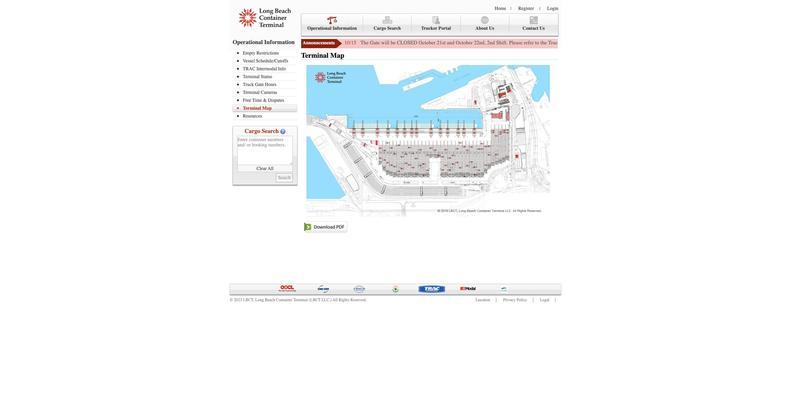 Task type: locate. For each thing, give the bounding box(es) containing it.
0 horizontal spatial all
[[268, 166, 274, 171]]

clear all button
[[237, 165, 293, 172]]

Enter container numbers and/ or booking numbers.  text field
[[237, 136, 293, 165]]

1 vertical spatial menu bar
[[233, 50, 300, 120]]

0 horizontal spatial cargo search
[[245, 128, 279, 134]]

information up restrictions
[[264, 39, 295, 45]]

1 vertical spatial cargo
[[245, 128, 260, 134]]

terminal down trac
[[243, 74, 260, 79]]

1 horizontal spatial operational
[[307, 26, 331, 31]]

terminal
[[301, 51, 329, 59], [243, 74, 260, 79], [243, 90, 260, 95], [243, 106, 261, 111], [293, 297, 308, 302]]

0 vertical spatial menu bar
[[301, 13, 558, 36]]

contact us
[[523, 26, 545, 31]]

1 horizontal spatial |
[[539, 6, 540, 11]]

trucker portal link
[[412, 15, 461, 32]]

map
[[330, 51, 344, 59], [262, 106, 272, 111]]

1 october from the left
[[419, 39, 436, 46]]

|
[[511, 6, 511, 11], [539, 6, 540, 11]]

info
[[278, 66, 286, 71]]

shift.
[[496, 39, 508, 46]]

operational up empty
[[233, 39, 263, 45]]

reserved.
[[350, 297, 367, 302]]

operational information inside menu bar
[[307, 26, 357, 31]]

cargo down resources
[[245, 128, 260, 134]]

operational
[[307, 26, 331, 31], [233, 39, 263, 45]]

0 vertical spatial cargo
[[374, 26, 386, 31]]

the
[[361, 39, 369, 46]]

the
[[540, 39, 547, 46], [664, 39, 670, 46]]

1 horizontal spatial us
[[540, 26, 545, 31]]

0 vertical spatial operational information
[[307, 26, 357, 31]]

0 horizontal spatial cargo
[[245, 128, 260, 134]]

cameras
[[261, 90, 277, 95]]

menu bar containing empty restrictions
[[233, 50, 300, 120]]

time
[[252, 98, 262, 103]]

operational information up announcements
[[307, 26, 357, 31]]

menu bar
[[301, 13, 558, 36], [233, 50, 300, 120]]

home link
[[495, 6, 506, 11]]

map down the free time & disputes link
[[262, 106, 272, 111]]

1 horizontal spatial information
[[333, 26, 357, 31]]

us for about us
[[489, 26, 494, 31]]

2 us from the left
[[540, 26, 545, 31]]

0 vertical spatial information
[[333, 26, 357, 31]]

None submit
[[276, 174, 293, 182]]

cargo
[[374, 26, 386, 31], [245, 128, 260, 134]]

home
[[495, 6, 506, 11]]

cargo search link
[[363, 15, 412, 32]]

© 2023 lbct, long beach container terminal (lbct llc.) all rights reserved.
[[230, 297, 367, 302]]

1 vertical spatial truck
[[243, 82, 254, 87]]

us
[[489, 26, 494, 31], [540, 26, 545, 31]]

1 horizontal spatial cargo search
[[374, 26, 401, 31]]

cargo search up the will
[[374, 26, 401, 31]]

terminal cameras link
[[237, 90, 297, 95]]

2 for from the left
[[657, 39, 663, 46]]

beach
[[265, 297, 275, 302]]

| right home link
[[511, 6, 511, 11]]

1 horizontal spatial october
[[456, 39, 473, 46]]

operational information
[[307, 26, 357, 31], [233, 39, 295, 45]]

2 the from the left
[[664, 39, 670, 46]]

operational up announcements
[[307, 26, 331, 31]]

us right contact
[[540, 26, 545, 31]]

october
[[419, 39, 436, 46], [456, 39, 473, 46]]

vessel
[[243, 58, 255, 64]]

0 horizontal spatial operational information
[[233, 39, 295, 45]]

policy
[[517, 297, 527, 302]]

cargo search
[[374, 26, 401, 31], [245, 128, 279, 134]]

empty restrictions link
[[237, 50, 297, 56]]

search down resources link
[[262, 128, 279, 134]]

2 october from the left
[[456, 39, 473, 46]]

privacy policy link
[[503, 297, 527, 302]]

1 horizontal spatial truck
[[548, 39, 560, 46]]

location link
[[476, 297, 490, 302]]

free
[[243, 98, 251, 103]]

0 horizontal spatial gate
[[255, 82, 264, 87]]

0 horizontal spatial hours
[[265, 82, 276, 87]]

1 vertical spatial search
[[262, 128, 279, 134]]

| left login link
[[539, 6, 540, 11]]

0 vertical spatial all
[[268, 166, 274, 171]]

0 horizontal spatial for
[[608, 39, 615, 46]]

all inside button
[[268, 166, 274, 171]]

truck right to
[[548, 39, 560, 46]]

1 vertical spatial cargo search
[[245, 128, 279, 134]]

0 vertical spatial map
[[330, 51, 344, 59]]

0 horizontal spatial october
[[419, 39, 436, 46]]

all right clear
[[268, 166, 274, 171]]

1 horizontal spatial hours
[[573, 39, 586, 46]]

all right llc.)
[[333, 297, 338, 302]]

1 vertical spatial operational information
[[233, 39, 295, 45]]

0 horizontal spatial information
[[264, 39, 295, 45]]

truck inside empty restrictions vessel schedule/cutoffs trac intermodal info terminal status truck gate hours terminal cameras free time & disputes terminal map resources
[[243, 82, 254, 87]]

the left "week."
[[664, 39, 670, 46]]

resources link
[[237, 113, 297, 119]]

location
[[476, 297, 490, 302]]

0 vertical spatial cargo search
[[374, 26, 401, 31]]

0 horizontal spatial menu bar
[[233, 50, 300, 120]]

details
[[642, 39, 655, 46]]

22nd,
[[474, 39, 486, 46]]

1 horizontal spatial cargo
[[374, 26, 386, 31]]

0 vertical spatial search
[[387, 26, 401, 31]]

container
[[276, 297, 292, 302]]

trac intermodal info link
[[237, 66, 297, 71]]

for right page
[[608, 39, 615, 46]]

terminal map link
[[237, 106, 297, 111]]

trucker
[[421, 26, 437, 31]]

map down announcements
[[330, 51, 344, 59]]

gate
[[370, 39, 380, 46], [562, 39, 572, 46], [255, 82, 264, 87]]

cargo search down resources link
[[245, 128, 279, 134]]

cargo up the will
[[374, 26, 386, 31]]

1 vertical spatial operational
[[233, 39, 263, 45]]

october right the and
[[456, 39, 473, 46]]

clear
[[257, 166, 267, 171]]

1 us from the left
[[489, 26, 494, 31]]

empty restrictions vessel schedule/cutoffs trac intermodal info terminal status truck gate hours terminal cameras free time & disputes terminal map resources
[[243, 50, 288, 119]]

0 vertical spatial operational
[[307, 26, 331, 31]]

terminal left (lbct
[[293, 297, 308, 302]]

refer
[[524, 39, 534, 46]]

search
[[387, 26, 401, 31], [262, 128, 279, 134]]

privacy policy
[[503, 297, 527, 302]]

october left 21st
[[419, 39, 436, 46]]

hours left web
[[573, 39, 586, 46]]

gate left web
[[562, 39, 572, 46]]

1 vertical spatial hours
[[265, 82, 276, 87]]

information
[[333, 26, 357, 31], [264, 39, 295, 45]]

terminal status link
[[237, 74, 297, 79]]

cargo search inside menu bar
[[374, 26, 401, 31]]

status
[[261, 74, 272, 79]]

gate down status
[[255, 82, 264, 87]]

truck
[[548, 39, 560, 46], [243, 82, 254, 87]]

1 horizontal spatial search
[[387, 26, 401, 31]]

hours up cameras
[[265, 82, 276, 87]]

0 horizontal spatial the
[[540, 39, 547, 46]]

1 vertical spatial information
[[264, 39, 295, 45]]

0 horizontal spatial |
[[511, 6, 511, 11]]

web
[[587, 39, 596, 46]]

terminal up resources
[[243, 106, 261, 111]]

1 horizontal spatial for
[[657, 39, 663, 46]]

&
[[263, 98, 267, 103]]

us right about
[[489, 26, 494, 31]]

1 horizontal spatial operational information
[[307, 26, 357, 31]]

truck gate hours link
[[237, 82, 297, 87]]

0 horizontal spatial us
[[489, 26, 494, 31]]

terminal up free
[[243, 90, 260, 95]]

all
[[268, 166, 274, 171], [333, 297, 338, 302]]

1 the from the left
[[540, 39, 547, 46]]

operational information link
[[302, 15, 363, 32]]

for right details
[[657, 39, 663, 46]]

truck down trac
[[243, 82, 254, 87]]

0 vertical spatial hours
[[573, 39, 586, 46]]

10/15
[[344, 39, 356, 46]]

search up be
[[387, 26, 401, 31]]

restrictions
[[257, 50, 279, 56]]

operational information up empty restrictions link
[[233, 39, 295, 45]]

trac
[[243, 66, 255, 71]]

gate right the
[[370, 39, 380, 46]]

clear all
[[257, 166, 274, 171]]

for
[[608, 39, 615, 46], [657, 39, 663, 46]]

0 horizontal spatial truck
[[243, 82, 254, 87]]

further
[[616, 39, 630, 46]]

1 horizontal spatial the
[[664, 39, 670, 46]]

1 horizontal spatial all
[[333, 297, 338, 302]]

1 vertical spatial map
[[262, 106, 272, 111]]

hours
[[573, 39, 586, 46], [265, 82, 276, 87]]

1 horizontal spatial menu bar
[[301, 13, 558, 36]]

2023
[[234, 297, 242, 302]]

0 horizontal spatial map
[[262, 106, 272, 111]]

terminal map
[[301, 51, 344, 59]]

the right to
[[540, 39, 547, 46]]

21st
[[437, 39, 446, 46]]

0 vertical spatial truck
[[548, 39, 560, 46]]

information up 10/15
[[333, 26, 357, 31]]



Task type: describe. For each thing, give the bounding box(es) containing it.
search inside cargo search link
[[387, 26, 401, 31]]

operational inside menu bar
[[307, 26, 331, 31]]

login link
[[547, 6, 558, 11]]

10/15 the gate will be closed october 21st and october 22nd, 2nd shift. please refer to the truck gate hours web page for further gate details for the week.
[[344, 39, 684, 46]]

lbct,
[[243, 297, 254, 302]]

about us
[[475, 26, 494, 31]]

register link
[[518, 6, 534, 11]]

1 | from the left
[[511, 6, 511, 11]]

page
[[597, 39, 607, 46]]

(lbct
[[309, 297, 321, 302]]

contact
[[523, 26, 538, 31]]

1 horizontal spatial map
[[330, 51, 344, 59]]

2nd
[[487, 39, 495, 46]]

1 vertical spatial all
[[333, 297, 338, 302]]

©
[[230, 297, 233, 302]]

1 horizontal spatial gate
[[370, 39, 380, 46]]

and
[[447, 39, 454, 46]]

map inside empty restrictions vessel schedule/cutoffs trac intermodal info terminal status truck gate hours terminal cameras free time & disputes terminal map resources
[[262, 106, 272, 111]]

disputes
[[268, 98, 284, 103]]

about
[[475, 26, 488, 31]]

will
[[381, 39, 389, 46]]

legal
[[540, 297, 549, 302]]

privacy
[[503, 297, 516, 302]]

hours inside empty restrictions vessel schedule/cutoffs trac intermodal info terminal status truck gate hours terminal cameras free time & disputes terminal map resources
[[265, 82, 276, 87]]

resources
[[243, 113, 262, 119]]

2 | from the left
[[539, 6, 540, 11]]

1 for from the left
[[608, 39, 615, 46]]

intermodal
[[257, 66, 277, 71]]

week.
[[672, 39, 684, 46]]

about us link
[[461, 15, 509, 32]]

please
[[509, 39, 523, 46]]

long
[[255, 297, 264, 302]]

terminal down announcements
[[301, 51, 329, 59]]

0 horizontal spatial operational
[[233, 39, 263, 45]]

register
[[518, 6, 534, 11]]

schedule/cutoffs
[[256, 58, 288, 64]]

be
[[391, 39, 396, 46]]

2 horizontal spatial gate
[[562, 39, 572, 46]]

contact us link
[[509, 15, 558, 32]]

0 horizontal spatial search
[[262, 128, 279, 134]]

vessel schedule/cutoffs link
[[237, 58, 297, 64]]

trucker portal
[[421, 26, 451, 31]]

empty
[[243, 50, 255, 56]]

to
[[535, 39, 539, 46]]

menu bar containing operational information
[[301, 13, 558, 36]]

announcements
[[303, 40, 335, 45]]

legal link
[[540, 297, 549, 302]]

login
[[547, 6, 558, 11]]

us for contact us
[[540, 26, 545, 31]]

llc.)
[[322, 297, 332, 302]]

free time & disputes link
[[237, 98, 297, 103]]

information inside menu bar
[[333, 26, 357, 31]]

closed
[[397, 39, 417, 46]]

rights
[[339, 297, 349, 302]]

portal
[[439, 26, 451, 31]]

gate inside empty restrictions vessel schedule/cutoffs trac intermodal info terminal status truck gate hours terminal cameras free time & disputes terminal map resources
[[255, 82, 264, 87]]

gate
[[631, 39, 640, 46]]



Task type: vqa. For each thing, say whether or not it's contained in the screenshot.
"10/1/23 The Gate will be CLOSED October 5th, 7th and October 8th, 2nd Shift. Please refer to the Truck Gate Hours web page for further gate details for the week."
no



